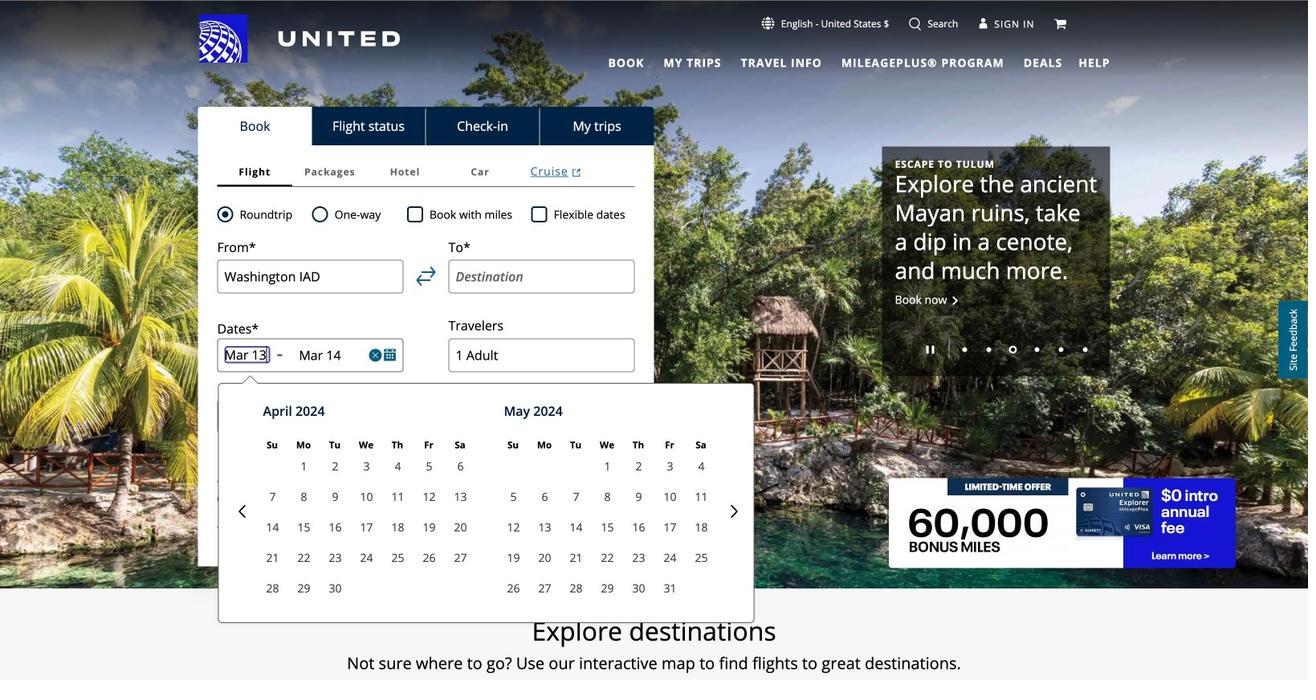 Task type: locate. For each thing, give the bounding box(es) containing it.
1 vertical spatial tab list
[[198, 107, 654, 145]]

Return text field
[[299, 347, 362, 364]]

move backward to switch to the previous month. image
[[236, 505, 249, 518]]

calendar application
[[223, 384, 1210, 635]]

navigation
[[0, 14, 1308, 72]]

2 vertical spatial tab list
[[217, 157, 635, 187]]

tab list
[[599, 49, 1066, 72], [198, 107, 654, 145], [217, 157, 635, 187]]

view cart, click to view list of recently searched saved trips. image
[[1054, 17, 1067, 30]]

one way flight search element
[[328, 205, 381, 224]]

slide 3 of 6 image
[[1009, 346, 1017, 354]]

book with miles element
[[407, 205, 531, 224]]

Destination text field
[[449, 260, 635, 293]]

Departure text field
[[224, 346, 270, 364]]

round trip flight search element
[[233, 205, 292, 224]]

move forward to switch to the next month. image
[[728, 505, 741, 518]]

not sure where to go? use our interactive map to find flights to great destinations. element
[[106, 654, 1203, 673]]

main content
[[0, 1, 1308, 680]]



Task type: describe. For each thing, give the bounding box(es) containing it.
slide 4 of 6 image
[[1035, 347, 1040, 352]]

0 vertical spatial tab list
[[599, 49, 1066, 72]]

Origin text field
[[217, 260, 404, 293]]

united logo link to homepage image
[[200, 14, 400, 63]]

slide 5 of 6 image
[[1059, 347, 1064, 352]]

currently in english united states	$ enter to change image
[[762, 17, 775, 30]]

reverse origin and destination image
[[416, 267, 436, 286]]

explore destinations element
[[106, 615, 1203, 647]]

pause image
[[926, 346, 934, 354]]

carousel buttons element
[[895, 334, 1098, 363]]

slide 1 of 6 image
[[963, 347, 967, 352]]

slide 6 of 6 image
[[1083, 347, 1088, 352]]

slide 2 of 6 image
[[987, 347, 992, 352]]



Task type: vqa. For each thing, say whether or not it's contained in the screenshot.
Flying from element
no



